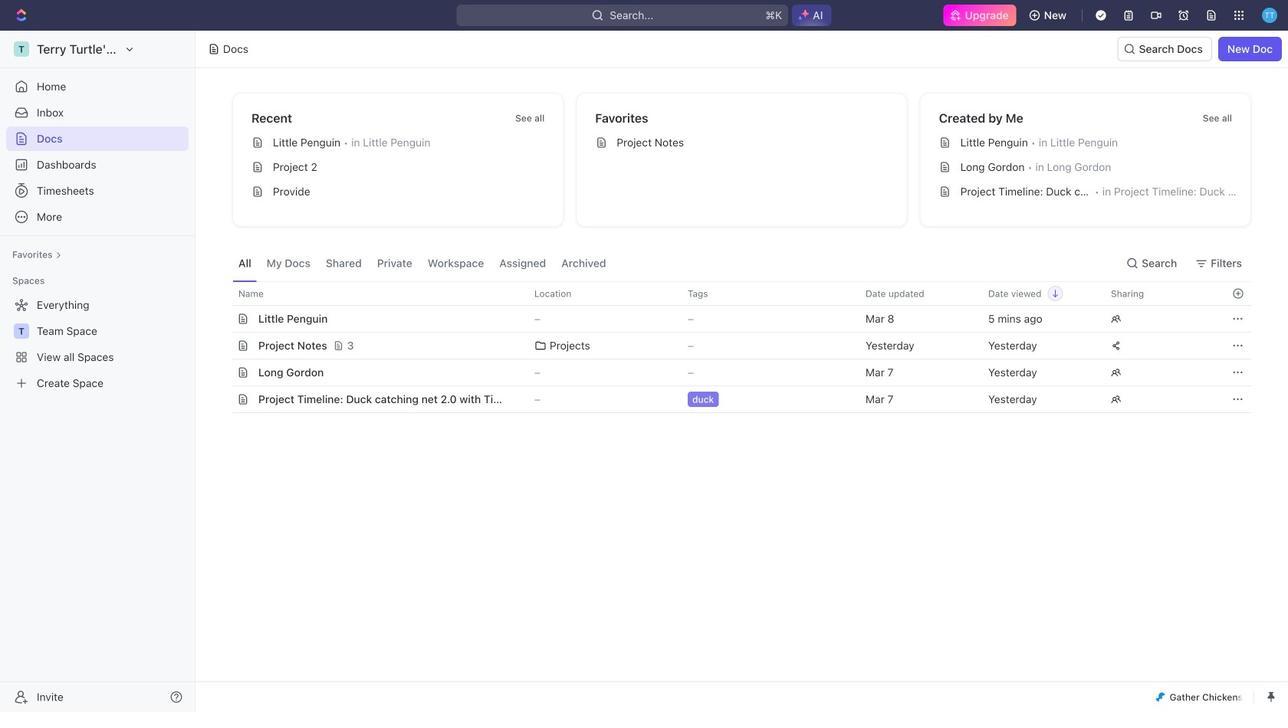 Task type: locate. For each thing, give the bounding box(es) containing it.
cell
[[219, 306, 235, 332]]

drumstick bite image
[[1156, 693, 1165, 702]]

tab list
[[232, 245, 612, 281]]

team space, , element
[[14, 324, 29, 339]]

tree
[[6, 293, 189, 396]]

row
[[215, 281, 1252, 306], [219, 305, 1252, 333], [215, 332, 1252, 360], [215, 359, 1252, 386], [215, 386, 1252, 413]]

terry turtle's workspace, , element
[[14, 41, 29, 57]]

table
[[215, 281, 1252, 413]]



Task type: vqa. For each thing, say whether or not it's contained in the screenshot.
the 'Send' button in the right bottom of the page
no



Task type: describe. For each thing, give the bounding box(es) containing it.
tree inside sidebar navigation
[[6, 293, 189, 396]]

sidebar navigation
[[0, 31, 199, 712]]



